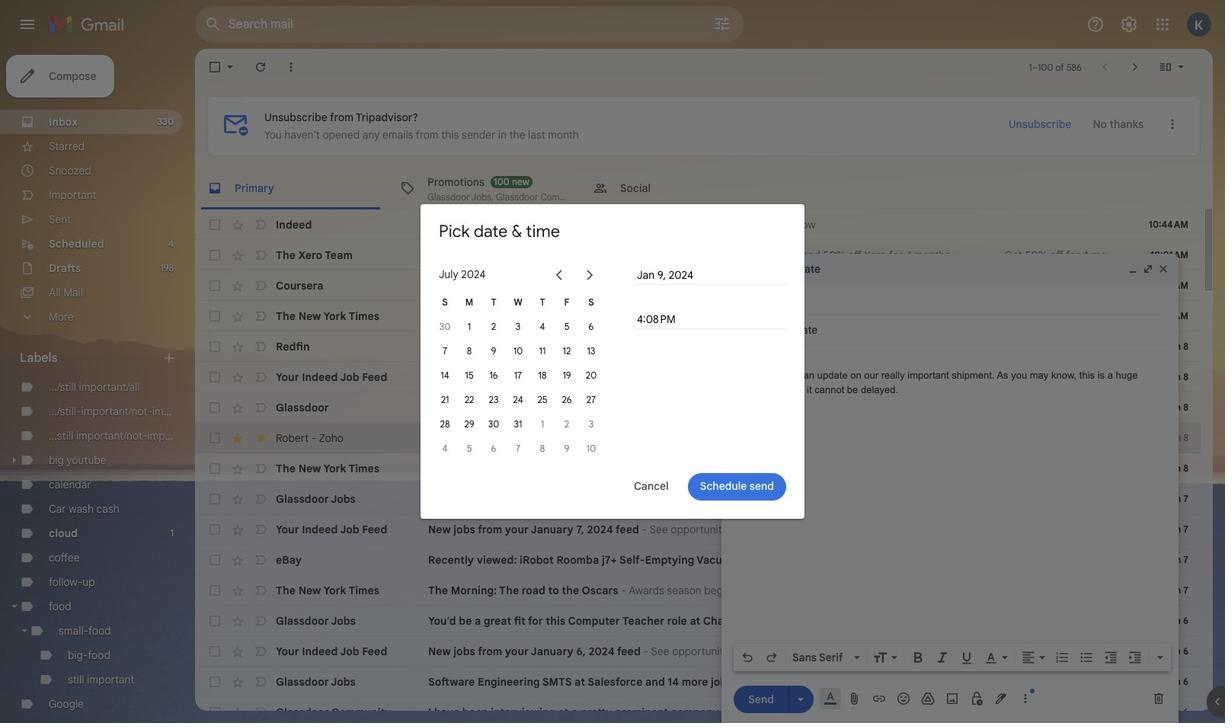 Task type: locate. For each thing, give the bounding box(es) containing it.
0 vertical spatial with
[[726, 249, 746, 262]]

important/not- for .../still-
[[81, 405, 152, 419]]

at left verizon,
[[740, 371, 750, 384]]

24 down gaza,
[[645, 340, 658, 354]]

14 not important switch from the top
[[253, 644, 268, 659]]

7 not important switch from the top
[[253, 400, 268, 415]]

glassdoor jobs up glassdoor community on the left bottom of the page
[[276, 675, 356, 689]]

new jobs from your january 6, 2024 feed - see opportunities at gategroup, envoy air and din tai fung ‌ ‌ ‌ ‌ ‌ ‌ ‌ ‌ ‌ ‌ ‌ ‌ ‌ ‌ ‌ ‌ ‌ ‌ ‌ ‌ ‌ ‌ ‌ ‌ ‌ ‌ ‌ ‌ ‌ ‌ ‌ ‌ ‌ ‌ ‌ ‌ ‌ ‌ ‌ ‌ ‌ ‌ ‌ ‌ ‌ ‌ ‌ ‌ ‌ ‌ ‌ ‌ ‌ ‌ ‌ ‌ ‌ ‌ ‌ ‌ ‌ ‌ ‌ ‌ ‌ ‌ ‌ ‌ ‌ ‌ ‌
[[428, 645, 1131, 659]]

1 vertical spatial 24
[[513, 394, 523, 405]]

am
[[751, 706, 766, 720]]

glassdoor up glassdoor community on the left bottom of the page
[[276, 675, 329, 689]]

the new york times for the morning: a major trump hearing
[[276, 310, 380, 323]]

0 vertical spatial times
[[349, 310, 380, 323]]

10 inside cell
[[587, 443, 596, 454]]

0 vertical spatial your indeed job feed
[[276, 371, 388, 384]]

main menu image
[[18, 15, 37, 34]]

other down gaza,
[[660, 340, 689, 354]]

3 row from the top
[[195, 271, 1201, 301]]

f
[[565, 296, 570, 308]]

12 row from the top
[[195, 545, 1216, 576]]

12 ͏‌ from the left
[[1082, 553, 1085, 567]]

starred
[[49, 140, 85, 153]]

main content containing unsubscribe from tripadvisor?
[[195, 49, 1226, 723]]

0 vertical spatial jobs
[[331, 492, 356, 506]]

row containing the xero team
[[195, 240, 1226, 271]]

3:51 am
[[1157, 310, 1189, 322]]

the morning: the road to the oscars - awards season begins tonight with the golden globes, and the competition is fierce. view in browser|nytimes.com continue 
[[428, 584, 1226, 598]]

interviewing
[[491, 706, 556, 720]]

t column header
[[482, 290, 506, 314], [531, 290, 555, 314]]

0 horizontal spatial other
[[660, 340, 689, 354]]

inbox tip region
[[207, 96, 1201, 156]]

at left apple,
[[739, 523, 749, 537]]

1 vertical spatial start
[[428, 279, 455, 293]]

0 horizontal spatial with
[[726, 249, 746, 262]]

1 vertical spatial 1
[[541, 418, 544, 430]]

17 jul cell
[[506, 363, 531, 388]]

you
[[549, 340, 568, 354], [856, 340, 874, 354]]

.../still important/all link
[[49, 380, 140, 394]]

1 jul cell
[[457, 314, 482, 339]]

15 ﻿͏ from the left
[[857, 218, 857, 232]]

pick date & time dialog
[[421, 204, 805, 519]]

4 glassdoor from the top
[[276, 675, 329, 689]]

14 jul cell
[[433, 363, 457, 388]]

2 horizontal spatial a
[[1225, 462, 1226, 476]]

1 times from the top
[[349, 310, 380, 323]]

42 ͏‌ from the left
[[1164, 553, 1167, 567]]

4 up 198
[[169, 238, 174, 249]]

s up hearing
[[589, 296, 594, 308]]

2 horizontal spatial off
[[1051, 249, 1064, 262]]

start down "out"
[[640, 249, 664, 262]]

45 ﻿͏ from the left
[[939, 218, 939, 232]]

42 ﻿͏ from the left
[[931, 218, 931, 232]]

15 jul cell
[[457, 363, 482, 388]]

1 vertical spatial glassdoor jobs
[[276, 614, 356, 628]]

1 horizontal spatial continue
[[1067, 462, 1111, 476]]

31 ﻿͏ from the left
[[901, 218, 901, 232]]

0 vertical spatial you'd
[[428, 492, 456, 506]]

1 vertical spatial important/not-
[[76, 429, 147, 443]]

trump
[[542, 310, 575, 323]]

4 inside cell
[[443, 443, 448, 454]]

the xero team
[[276, 249, 353, 262]]

8 aug cell
[[531, 436, 555, 461]]

3 jobs from the top
[[331, 675, 356, 689]]

and left am
[[722, 706, 742, 720]]

healthcare
[[544, 218, 600, 232], [688, 218, 740, 232]]

fit down road
[[514, 614, 526, 628]]

promotions, 100 new messages, tab
[[388, 167, 580, 210]]

1 vertical spatial you'd
[[428, 614, 456, 628]]

3 the new york times from the top
[[276, 584, 380, 598]]

1 jobs from the top
[[331, 492, 356, 506]]

9 down 2 aug cell
[[565, 443, 570, 454]]

«
[[556, 268, 563, 281]]

s column header
[[433, 290, 457, 314], [579, 290, 604, 314]]

5 down 29 jul cell
[[467, 443, 472, 454]]

opportunities for gategroup,
[[673, 645, 738, 659]]

6 aug cell
[[482, 436, 506, 461]]

1 vertical spatial software
[[428, 675, 475, 689]]

1 jan 6 from the top
[[1165, 615, 1189, 627]]

3 york from the top
[[324, 584, 346, 598]]

january for new jobs from your january 6, 2024 feed - see opportunities at gategroup, envoy air and din tai fung ‌ ‌ ‌ ‌ ‌ ‌ ‌ ‌ ‌ ‌ ‌ ‌ ‌ ‌ ‌ ‌ ‌ ‌ ‌ ‌ ‌ ‌ ‌ ‌ ‌ ‌ ‌ ‌ ‌ ‌ ‌ ‌ ‌ ‌ ‌ ‌ ‌ ‌ ‌ ‌ ‌ ‌ ‌ ‌ ‌ ‌ ‌ ‌ ‌ ‌ ‌ ‌ ‌ ‌ ‌ ‌ ‌ ‌ ‌ ‌ ‌ ‌ ‌ ‌ ‌ ‌ ‌ ‌ ‌ ‌ ‌
[[531, 645, 574, 659]]

1 horizontal spatial 24
[[645, 340, 658, 354]]

2 vertical spatial opportunities
[[673, 645, 738, 659]]

2 jan 6 from the top
[[1165, 646, 1189, 657]]

your indeed job feed up glassdoor community on the left bottom of the page
[[276, 645, 388, 659]]

row
[[195, 210, 1201, 240], [195, 240, 1226, 271], [195, 271, 1201, 301], [195, 301, 1226, 332], [195, 332, 1201, 362], [195, 362, 1201, 393], [195, 393, 1201, 423], [195, 423, 1201, 454], [195, 454, 1226, 484], [195, 484, 1201, 515], [195, 515, 1201, 545], [195, 545, 1216, 576], [195, 576, 1226, 606], [195, 606, 1201, 637], [195, 637, 1201, 667], [195, 667, 1201, 698], [195, 698, 1201, 723]]

not important switch
[[253, 217, 268, 233], [253, 248, 268, 263], [253, 278, 268, 294], [253, 309, 268, 324], [253, 339, 268, 355], [253, 370, 268, 385], [253, 400, 268, 415], [253, 461, 268, 476], [253, 492, 268, 507], [253, 522, 268, 537], [253, 553, 268, 568], [253, 583, 268, 598], [253, 614, 268, 629], [253, 644, 268, 659], [253, 675, 268, 690], [253, 705, 268, 720]]

autism
[[841, 523, 874, 537]]

view right 2024.
[[868, 310, 891, 323]]

the new york times down ebay
[[276, 584, 380, 598]]

7 jul cell
[[433, 339, 457, 363]]

row up recently viewed: irobot roomba j7+ self-emptying vacuum cleaning robot - certified refurbished!
[[195, 515, 1201, 545]]

0 horizontal spatial t
[[491, 296, 497, 308]]

1 horizontal spatial s column header
[[579, 290, 604, 314]]

0 horizontal spatial 21
[[428, 218, 439, 232]]

13 row from the top
[[195, 576, 1226, 606]]

viewed:
[[477, 553, 517, 567]]

2 xero from the left
[[865, 249, 887, 262]]

opportunities up more
[[673, 645, 738, 659]]

1 horizontal spatial you
[[856, 340, 874, 354]]

consulting
[[584, 401, 641, 415]]

4 right major
[[540, 321, 545, 332]]

row down israel,
[[195, 484, 1201, 515]]

apply right the you.
[[887, 675, 917, 689]]

from up viewed: on the left of the page
[[478, 523, 503, 537]]

29 jul cell
[[457, 412, 482, 436]]

5 inside cell
[[467, 443, 472, 454]]

row down local at the top of the page
[[195, 240, 1226, 271]]

see for 6,
[[651, 645, 670, 659]]

1 horizontal spatial 9
[[565, 443, 570, 454]]

1 ͏‌ from the left
[[1052, 553, 1055, 567]]

free
[[1152, 249, 1177, 262]]

0 vertical spatial software
[[568, 492, 615, 506]]

i left am
[[745, 706, 748, 720]]

10 inside "cell"
[[514, 345, 523, 356]]

healthcare up 'year'
[[688, 218, 740, 232]]

1 xero from the left
[[298, 249, 323, 262]]

.../still-important/not-important
[[49, 405, 200, 419]]

glassdoor down robert - zoho
[[276, 492, 329, 506]]

aya
[[793, 371, 811, 384]]

2 your indeed job feed from the top
[[276, 523, 388, 537]]

great
[[484, 492, 512, 506], [484, 614, 512, 628]]

important/all
[[79, 380, 140, 394]]

vacuum
[[697, 553, 739, 567]]

1 horizontal spatial i
[[745, 706, 748, 720]]

cancel button
[[621, 473, 682, 500]]

1 fit from the top
[[514, 492, 526, 506]]

advanced search options image
[[707, 8, 738, 39]]

3 up "home"
[[516, 321, 521, 332]]

salesforce up israel,
[[661, 431, 712, 445]]

11 ͏‌ from the left
[[1079, 553, 1082, 567]]

similar
[[744, 340, 777, 354]]

morning:
[[451, 310, 497, 323], [451, 584, 497, 598]]

2 glassdoor jobs from the top
[[276, 614, 356, 628]]

row up israel,
[[195, 393, 1201, 423]]

glassdoor left the community
[[276, 706, 329, 720]]

great for you'd be a great fit for this computer teacher role at challenger school!
[[484, 614, 512, 628]]

16 not important switch from the top
[[253, 705, 268, 720]]

be
[[459, 492, 472, 506], [459, 614, 472, 628]]

start for start the year off with less stress and 50% off xero for 4 months. ‌ ‌ ‌ ‌ ‌ ‌ ‌ ‌ ‌ ‌ ‌ ‌ ‌ ‌ ‌ ‌ ‌ ‌ get 50% off for 4 months and free set up sup
[[640, 249, 664, 262]]

1 york from the top
[[324, 310, 346, 323]]

3 not important switch from the top
[[253, 278, 268, 294]]

great down 6 aug cell
[[484, 492, 512, 506]]

your up irobot
[[505, 523, 529, 537]]

1 horizontal spatial main
[[1172, 462, 1195, 476]]

redfin
[[276, 340, 310, 354]]

23 ͏‌ from the left
[[1112, 553, 1115, 567]]

8 jul cell
[[457, 339, 482, 363]]

6 row from the top
[[195, 362, 1201, 393]]

10:01 am
[[1151, 249, 1189, 261]]

10
[[514, 345, 523, 356], [587, 443, 596, 454]]

1 horizontal spatial with
[[777, 584, 797, 598]]

3
[[516, 321, 521, 332], [589, 418, 594, 430]]

start left m column header
[[428, 279, 455, 293]]

9 not important switch from the top
[[253, 492, 268, 507]]

t for 1st t column header
[[491, 296, 497, 308]]

glassdoor jobs down ebay
[[276, 614, 356, 628]]

5 aug cell
[[457, 436, 482, 461]]

18 ͏‌ from the left
[[1098, 553, 1101, 567]]

calendar
[[49, 478, 91, 492]]

0 vertical spatial continue
[[1011, 310, 1055, 323]]

22 jul cell
[[457, 388, 482, 412]]

0 vertical spatial morning:
[[451, 310, 497, 323]]

this left sender
[[442, 128, 459, 142]]

you'd be a great fit for this computer teacher role at challenger school!
[[428, 614, 801, 628]]

you'd down recently
[[428, 614, 456, 628]]

t down the earning
[[491, 296, 497, 308]]

from up opened
[[330, 111, 354, 124]]

in right 2024.
[[893, 310, 902, 323]]

47 ﻿͏ from the left
[[945, 218, 945, 232]]

the new york times down robert - zoho
[[276, 462, 380, 476]]

cloud link
[[49, 527, 78, 541]]

important down big-food
[[87, 673, 134, 687]]

0 vertical spatial 2
[[492, 321, 496, 332]]

8 not important switch from the top
[[253, 461, 268, 476]]

32 ﻿͏ from the left
[[904, 218, 904, 232]]

12 jul cell
[[555, 339, 579, 363]]

0 horizontal spatial reading
[[1057, 310, 1094, 323]]

13 not important switch from the top
[[253, 614, 268, 629]]

10 down 3 aug cell at the left of page
[[587, 443, 596, 454]]

5 for 5 aug cell
[[467, 443, 472, 454]]

4 row from the top
[[195, 301, 1226, 332]]

see up the job at asml,indeed,captech consulting is still available. apply soon.
[[651, 371, 670, 384]]

1 vertical spatial your indeed job feed
[[276, 523, 388, 537]]

oscars
[[582, 584, 619, 598]]

0 vertical spatial important
[[152, 405, 200, 419]]

sup
[[1212, 249, 1226, 262]]

18
[[539, 369, 547, 381]]

21 jul cell
[[433, 388, 457, 412]]

row up prominent
[[195, 667, 1201, 698]]

morning: for the
[[451, 584, 497, 598]]

francisco,
[[770, 675, 824, 689]]

plus, gaza, ukraine and 52 places to visit in 2024. view in browser|nytimes.com continue reading the main story ad january 
[[628, 310, 1226, 323]]

1 vertical spatial 3
[[589, 418, 594, 430]]

browser|nytimes.com
[[905, 310, 1009, 323], [960, 462, 1064, 476], [1075, 584, 1179, 598]]

row containing indeed
[[195, 210, 1201, 240]]

1 horizontal spatial have
[[877, 340, 900, 354]]

important for .../still-important/not-important
[[152, 405, 200, 419]]

start the year off with less stress and 50% off xero for 4 months. ‌ ‌ ‌ ‌ ‌ ‌ ‌ ‌ ‌ ‌ ‌ ‌ ‌ ‌ ‌ ‌ ‌ ‌ get 50% off for 4 months and free set up sup
[[640, 249, 1226, 262]]

53 ͏‌ from the left
[[1194, 553, 1197, 567]]

1 vertical spatial reading
[[1113, 462, 1150, 476]]

1 horizontal spatial apply
[[887, 675, 917, 689]]

2 row from the top
[[195, 240, 1226, 271]]

opportunities up available.
[[672, 371, 738, 384]]

pick date & time heading
[[439, 221, 560, 242]]

role for engineer
[[667, 492, 687, 506]]

1 vertical spatial with
[[777, 584, 797, 598]]

a inside you'd be a great fit for this computer teacher role at challenger school! link
[[475, 614, 481, 628]]

the left 1 jul cell
[[428, 310, 448, 323]]

1 horizontal spatial xero
[[865, 249, 887, 262]]

food inside row
[[465, 432, 485, 444]]

1 vertical spatial 14
[[668, 675, 679, 689]]

0 horizontal spatial company
[[554, 431, 599, 445]]

1 vertical spatial apply
[[887, 675, 917, 689]]

off right get
[[1051, 249, 1064, 262]]

1 horizontal spatial cloud
[[431, 432, 455, 444]]

2 ͏‌ from the left
[[1055, 553, 1058, 567]]

your for new jobs from your january 7, 2024 feed
[[276, 523, 299, 537]]

still inside "labels" navigation
[[68, 673, 84, 687]]

1 t from the left
[[491, 296, 497, 308]]

34 ͏‌ from the left
[[1142, 553, 1145, 567]]

row down 'year'
[[195, 271, 1201, 301]]

you'd inside you'd be a great fit for this computer teacher role at challenger school! link
[[428, 614, 456, 628]]

7 ﻿͏ from the left
[[835, 218, 835, 232]]

the
[[510, 128, 526, 142], [667, 249, 683, 262], [1097, 310, 1113, 323], [829, 462, 845, 476], [1153, 462, 1169, 476], [562, 584, 580, 598], [800, 584, 816, 598], [916, 584, 932, 598], [781, 706, 799, 720]]

11 ﻿͏ from the left
[[846, 218, 846, 232]]

3 jul cell
[[506, 314, 531, 339]]

1 vertical spatial feed
[[616, 523, 640, 537]]

food
[[465, 432, 485, 444], [49, 600, 71, 614], [88, 624, 111, 638], [88, 649, 110, 662]]

5 ͏‌ from the left
[[1063, 553, 1066, 567]]

i left been
[[428, 706, 432, 720]]

16 ﻿͏ from the left
[[860, 218, 860, 232]]

in inside unsubscribe from tripadvisor? you haven't opened any emails from this sender in the last month
[[498, 128, 507, 142]]

you right homes
[[856, 340, 874, 354]]

9 left "home"
[[491, 345, 497, 356]]

row down more
[[195, 698, 1201, 723]]

this inside unsubscribe from tripadvisor? you haven't opened any emails from this sender in the last month
[[442, 128, 459, 142]]

row down "season"
[[195, 606, 1201, 637]]

14 row from the top
[[195, 606, 1201, 637]]

homes
[[821, 340, 854, 354]]

0 horizontal spatial s
[[442, 296, 448, 308]]

9 for "9 jul" cell
[[491, 345, 497, 356]]

opportunities
[[672, 371, 738, 384], [671, 523, 736, 537], [673, 645, 738, 659]]

places
[[758, 310, 790, 323]]

glassdoor jobs for jan 7
[[276, 492, 356, 506]]

36 ͏‌ from the left
[[1148, 553, 1150, 567]]

0 vertical spatial plus,
[[628, 310, 651, 323]]

38 ͏‌ from the left
[[1153, 553, 1156, 567]]

begins
[[705, 584, 737, 598]]

important/not- for ...still
[[76, 429, 147, 443]]

2 off from the left
[[849, 249, 862, 262]]

2024 up gaza,
[[644, 279, 670, 293]]

2 50% from the left
[[1026, 249, 1048, 262]]

2 your from the top
[[276, 523, 299, 537]]

3 off from the left
[[1051, 249, 1064, 262]]

2 horizontal spatial continue
[[1182, 584, 1225, 598]]

this inside you'd be a great fit for this computer teacher role at challenger school! link
[[546, 614, 566, 628]]

san
[[748, 675, 767, 689]]

1 vertical spatial story
[[1198, 462, 1222, 476]]

- right final...
[[836, 706, 841, 720]]

viewed.
[[902, 340, 939, 354]]

0 horizontal spatial 10
[[514, 345, 523, 356]]

30 ﻿͏ from the left
[[898, 218, 898, 232]]

2024
[[461, 268, 486, 281], [644, 279, 670, 293], [589, 371, 615, 384], [587, 523, 614, 537], [589, 645, 615, 659]]

21 for 21
[[441, 394, 449, 405]]

1 horizontal spatial healthcare
[[688, 218, 740, 232]]

2 morning: from the top
[[451, 584, 497, 598]]

jan 7
[[1166, 493, 1189, 505], [1166, 554, 1189, 566], [1166, 585, 1189, 596]]

0 horizontal spatial 24
[[513, 394, 523, 405]]

30
[[440, 321, 451, 332], [488, 418, 500, 430]]

be down 5 aug cell
[[459, 492, 472, 506]]

engineering
[[478, 675, 540, 689]]

robert
[[276, 431, 309, 445]]

20 ﻿͏ from the left
[[871, 218, 871, 232]]

be for you'd be a great fit for this computer teacher role at challenger school!
[[459, 614, 472, 628]]

glassdoor up robert - zoho
[[276, 401, 329, 415]]

from right 15
[[478, 371, 503, 384]]

t for second t column header from left
[[540, 296, 546, 308]]

labels navigation
[[0, 49, 200, 723]]

None search field
[[195, 6, 744, 43]]

top
[[442, 218, 459, 232]]

it
[[982, 553, 988, 567]]

check out local healthcare jobs hiring now ﻿͏ ﻿͏ ﻿͏ ﻿͏ ﻿͏ ﻿͏ ﻿͏ ﻿͏ ﻿͏ ﻿͏ ﻿͏ ﻿͏ ﻿͏ ﻿͏ ﻿͏ ﻿͏ ﻿͏ ﻿͏ ﻿͏ ﻿͏ ﻿͏ ﻿͏ ﻿͏ ﻿͏ ﻿͏ ﻿͏ ﻿͏ ﻿͏ ﻿͏ ﻿͏ ﻿͏ ﻿͏ ﻿͏ ﻿͏ ﻿͏ ﻿͏ ﻿͏ ﻿͏ ﻿͏ ﻿͏ ﻿͏ ﻿͏ ﻿͏ ﻿͏ ﻿͏ ﻿͏ ﻿͏ ﻿͏ ﻿͏ ﻿͏ ﻿͏ ﻿͏ ﻿͏
[[610, 218, 961, 232]]

1 vertical spatial 10
[[587, 443, 596, 454]]

1 horizontal spatial off
[[849, 249, 862, 262]]

10 aug cell
[[579, 436, 604, 461]]

0 horizontal spatial you
[[549, 340, 568, 354]]

2 vertical spatial jan 7
[[1166, 585, 1189, 596]]

compose
[[49, 69, 96, 83]]

the morning: a major trump hearing
[[428, 310, 618, 323]]

browser|nytimes.com up inc.
[[960, 462, 1064, 476]]

56 ͏‌ from the left
[[1202, 553, 1205, 567]]

5 inside cell
[[565, 321, 570, 332]]

grid containing s
[[433, 290, 604, 461]]

5
[[565, 321, 570, 332], [467, 443, 472, 454]]

xero left months.
[[865, 249, 887, 262]]

2 aug cell
[[555, 412, 579, 436]]

6 not important switch from the top
[[253, 370, 268, 385]]

-
[[673, 279, 678, 293], [312, 431, 317, 445], [766, 492, 771, 506], [642, 523, 647, 537], [824, 553, 829, 567], [621, 584, 626, 598], [644, 645, 649, 659], [948, 675, 953, 689], [836, 706, 841, 720]]

grid
[[433, 290, 604, 461]]

see down the teacher
[[651, 645, 670, 659]]

2 for 2 jul cell
[[492, 321, 496, 332]]

great down viewed: on the left of the page
[[484, 614, 512, 628]]

story
[[1142, 310, 1166, 323], [1198, 462, 1222, 476]]

your indeed job feed for new jobs from your january 8, 2024 feed
[[276, 371, 388, 384]]

1 vertical spatial jobs
[[331, 614, 356, 628]]

0 horizontal spatial salesforce
[[588, 675, 643, 689]]

main content
[[195, 49, 1226, 723]]

4 ͏‌ from the left
[[1060, 553, 1063, 567]]

another
[[991, 553, 1029, 567]]

golden down certified
[[818, 584, 853, 598]]

36 ﻿͏ from the left
[[915, 218, 915, 232]]

3 glassdoor jobs from the top
[[276, 675, 356, 689]]

role
[[667, 492, 687, 506], [668, 614, 687, 628]]

0 vertical spatial 9
[[491, 345, 497, 356]]

24 inside row
[[645, 340, 658, 354]]

car wash cash link
[[49, 502, 120, 516]]

51 ﻿͏ from the left
[[956, 218, 956, 232]]

1 vertical spatial role
[[668, 614, 687, 628]]

31 jul cell
[[506, 412, 531, 436]]

1 vertical spatial important
[[147, 429, 195, 443]]

10 jul cell
[[506, 339, 531, 363]]

2 be from the top
[[459, 614, 472, 628]]

row up 'year'
[[195, 210, 1201, 240]]

1 zoho from the left
[[319, 431, 344, 445]]

row down time field
[[195, 332, 1201, 362]]

2 vertical spatial feed
[[362, 645, 388, 659]]

0 horizontal spatial 9
[[491, 345, 497, 356]]

glassdoor jobs for jan 6
[[276, 614, 356, 628]]

toggle split pane mode image
[[1159, 59, 1174, 75]]

times
[[349, 310, 380, 323], [349, 462, 380, 476], [349, 584, 380, 598]]

30 for 30 jun cell
[[440, 321, 451, 332]]

promotions
[[428, 175, 485, 189]]

3 ͏‌ from the left
[[1058, 553, 1060, 567]]

1 vertical spatial your
[[276, 523, 299, 537]]

1 vertical spatial see
[[650, 523, 668, 537]]

8 row from the top
[[195, 423, 1201, 454]]

jobs for jan 6
[[331, 614, 356, 628]]

start the year off with less stress and 50% off xero for 4 months. ‌ ‌ ‌ ‌ ‌ ‌ ‌ ‌ ‌ ‌ ‌ ‌ ‌ ‌ ‌ ‌ ‌ ‌ get 50% off for 4 months and free set up sup link
[[428, 248, 1226, 263]]

2 vertical spatial times
[[349, 584, 380, 598]]

0 horizontal spatial story
[[1142, 310, 1166, 323]]

job at asml,indeed,captech consulting is still available. apply soon.
[[428, 401, 791, 415]]

still down big-
[[68, 673, 84, 687]]

2 other from the left
[[792, 340, 818, 354]]

tab list
[[195, 167, 1214, 210]]

plus, up cancel
[[651, 462, 674, 476]]

1 healthcare from the left
[[544, 218, 600, 232]]

at
[[571, 340, 581, 354], [740, 371, 750, 384], [451, 401, 461, 415], [689, 492, 700, 506], [739, 523, 749, 537], [690, 614, 701, 628], [740, 645, 750, 659], [575, 675, 586, 689], [558, 706, 569, 720]]

33 ͏‌ from the left
[[1139, 553, 1142, 567]]

1 inside "labels" navigation
[[170, 528, 174, 539]]

up inside row
[[1197, 249, 1210, 262]]

1 horizontal spatial company
[[671, 706, 719, 720]]

1 horizontal spatial story
[[1198, 462, 1222, 476]]

2 for 2 aug cell
[[565, 418, 570, 430]]

18 jul cell
[[531, 363, 555, 388]]

3 jan 6 from the top
[[1165, 676, 1189, 688]]

golden left "globes."
[[847, 462, 882, 476]]

opportunities up the vacuum
[[671, 523, 736, 537]]

ebay
[[276, 553, 302, 567]]

a for you'd be a great fit for this software engineer role at omega edi! -
[[475, 492, 481, 506]]

43 ﻿͏ from the left
[[934, 218, 934, 232]]

10 for 10 jul "cell"
[[514, 345, 523, 356]]

11 not important switch from the top
[[253, 553, 268, 568]]

feed for 7,
[[616, 523, 640, 537]]

21 inside row
[[428, 218, 439, 232]]

4 aug cell
[[433, 436, 457, 461]]

at left 13
[[571, 340, 581, 354]]

at up san
[[740, 645, 750, 659]]

indeed up glassdoor community on the left bottom of the page
[[302, 645, 338, 659]]

5 ﻿͏ from the left
[[830, 218, 830, 232]]

food up still important
[[88, 649, 110, 662]]

1 vertical spatial cloud
[[49, 527, 78, 541]]

your for new jobs from your january 8, 2024 feed
[[276, 371, 299, 384]]

times for the morning: the road to the oscars
[[349, 584, 380, 598]]

0 horizontal spatial zoho
[[319, 431, 344, 445]]

21 inside cell
[[441, 394, 449, 405]]

gategroup,
[[753, 645, 807, 659]]

1 vertical spatial 21
[[441, 394, 449, 405]]

1 vertical spatial have
[[434, 706, 460, 720]]

f column header
[[555, 290, 579, 314]]

1 vertical spatial opportunities
[[671, 523, 736, 537]]

17 ͏‌ from the left
[[1096, 553, 1099, 567]]

abbott
[[784, 523, 817, 537]]

plus, for plus, israel, artificial intelligence and the golden globes. view in browser|nytimes.com continue reading the main story a
[[651, 462, 674, 476]]

1 vertical spatial york
[[324, 462, 346, 476]]

2 horizontal spatial 1
[[541, 418, 544, 430]]

you'd down 4 aug cell
[[428, 492, 456, 506]]

4 jan 6 from the top
[[1165, 707, 1189, 718]]

0 vertical spatial york
[[324, 310, 346, 323]]

google link
[[49, 698, 84, 711]]

reading inside plus, israel, artificial intelligence and the golden globes. view in browser|nytimes.com continue reading the main story a link
[[1113, 462, 1150, 476]]

2 great from the top
[[484, 614, 512, 628]]

1 horizontal spatial reading
[[1113, 462, 1150, 476]]

23 ﻿͏ from the left
[[879, 218, 879, 232]]

the down recently
[[428, 584, 448, 598]]

and up prominent
[[646, 675, 665, 689]]

2 vertical spatial your indeed job feed
[[276, 645, 388, 659]]

this left computer
[[546, 614, 566, 628]]

fit for computer
[[514, 614, 526, 628]]

york
[[324, 310, 346, 323], [324, 462, 346, 476], [324, 584, 346, 598]]

your indeed job feed
[[276, 371, 388, 384], [276, 523, 388, 537], [276, 645, 388, 659]]

12 ﻿͏ from the left
[[849, 218, 849, 232]]

fit for software
[[514, 492, 526, 506]]

more
[[682, 675, 709, 689]]

plus, left gaza,
[[628, 310, 651, 323]]

0 horizontal spatial 30
[[440, 321, 451, 332]]

17
[[514, 369, 522, 381]]

community
[[332, 706, 392, 720]]

15 not important switch from the top
[[253, 675, 268, 690]]

2 vertical spatial the new york times
[[276, 584, 380, 598]]

1 horizontal spatial software
[[568, 492, 615, 506]]

and left free
[[1131, 249, 1149, 262]]

still
[[655, 401, 674, 415], [68, 673, 84, 687]]

52 ͏‌ from the left
[[1191, 553, 1194, 567]]

jan inside new jobs from your january 7, 2024 feed - see opportunities at apple, abbott and autism behavior services inc. ‌ ‌ ‌ ‌ ‌ ‌ ‌ ‌ ‌ ‌ ‌ ‌ ‌ ‌ ‌ ‌ ‌ ‌ ‌ ‌ ‌ ‌ ‌ ‌ ‌ ‌ ‌ ‌ ‌ ‌ ‌ ‌ ‌ ‌ ‌ ‌ ‌ ‌ ‌ ‌ ‌ ‌ ‌ ‌ ‌ ‌ ‌ ‌ ‌ ‌ ‌ ‌ ‌ ‌ ‌ ‌ ‌ ‌ ‌ ‌ ‌ ‌ ‌ ‌ ‌ ‌ jan 7
[[1166, 524, 1182, 535]]

1 vertical spatial still
[[68, 673, 84, 687]]

0 vertical spatial be
[[459, 492, 472, 506]]

2 feed from the top
[[362, 523, 388, 537]]

17 row from the top
[[195, 698, 1201, 723]]

stress
[[771, 249, 800, 262]]

1 horizontal spatial 50%
[[1026, 249, 1048, 262]]

0 horizontal spatial t column header
[[482, 290, 506, 314]]

20
[[586, 369, 597, 381]]

artificial
[[708, 462, 747, 476]]

culver
[[438, 340, 473, 354]]

row containing robert - zoho
[[195, 423, 1201, 454]]

t down the start earning your georgetown degree in 2024 -
[[540, 296, 546, 308]]

0 horizontal spatial 3
[[516, 321, 521, 332]]

cloud inside row
[[431, 432, 455, 444]]

4 inside cell
[[540, 321, 545, 332]]

1 vertical spatial the new york times
[[276, 462, 380, 476]]

and right intelligence
[[808, 462, 826, 476]]

2 vertical spatial york
[[324, 584, 346, 598]]

irobot
[[520, 553, 554, 567]]

37 ͏‌ from the left
[[1150, 553, 1153, 567]]



Task type: vqa. For each thing, say whether or not it's contained in the screenshot.
rightmost of
no



Task type: describe. For each thing, give the bounding box(es) containing it.
important because it matched one of your importance filters. switch
[[253, 431, 268, 446]]

1 vertical spatial browser|nytimes.com
[[960, 462, 1064, 476]]

your indeed job feed for new jobs from your january 7, 2024 feed
[[276, 523, 388, 537]]

&
[[512, 221, 522, 242]]

and right air at the right of page
[[857, 645, 875, 659]]

60 ͏‌ from the left
[[1213, 553, 1216, 567]]

see for 7,
[[650, 523, 668, 537]]

44 ͏‌ from the left
[[1170, 553, 1172, 567]]

primary tab
[[195, 167, 387, 210]]

car
[[49, 502, 66, 516]]

37 ﻿͏ from the left
[[917, 218, 917, 232]]

48 ﻿͏ from the left
[[947, 218, 947, 232]]

in left san
[[736, 675, 745, 689]]

4 left months
[[1083, 249, 1089, 262]]

6 ͏‌ from the left
[[1066, 553, 1068, 567]]

44 ﻿͏ from the left
[[936, 218, 937, 232]]

22
[[465, 394, 474, 405]]

be for you'd be a great fit for this software engineer role at omega edi! -
[[459, 492, 472, 506]]

to up 'artificial' at the bottom right of the page
[[715, 431, 725, 445]]

2024 for 7,
[[587, 523, 614, 537]]

january for new jobs from your january 7, 2024 feed - see opportunities at apple, abbott and autism behavior services inc. ‌ ‌ ‌ ‌ ‌ ‌ ‌ ‌ ‌ ‌ ‌ ‌ ‌ ‌ ‌ ‌ ‌ ‌ ‌ ‌ ‌ ‌ ‌ ‌ ‌ ‌ ‌ ‌ ‌ ‌ ‌ ‌ ‌ ‌ ‌ ‌ ‌ ‌ ‌ ‌ ‌ ‌ ‌ ‌ ‌ ‌ ‌ ‌ ‌ ‌ ‌ ‌ ‌ ‌ ‌ ‌ ‌ ‌ ‌ ‌ ‌ ‌ ‌ ‌ ‌ ‌ jan 7
[[531, 523, 574, 537]]

31 ͏‌ from the left
[[1134, 553, 1137, 567]]

small-
[[59, 624, 88, 638]]

31
[[514, 418, 523, 430]]

w column header
[[506, 290, 531, 314]]

a inside plus, israel, artificial intelligence and the golden globes. view in browser|nytimes.com continue reading the main story a link
[[1225, 462, 1226, 476]]

schedule send button
[[688, 473, 787, 500]]

your for 7,
[[505, 523, 529, 537]]

21 ͏‌ from the left
[[1107, 553, 1109, 567]]

follow-up
[[49, 576, 95, 589]]

2 vertical spatial important
[[87, 673, 134, 687]]

pick date & time
[[439, 221, 560, 242]]

the new york times for the morning: the road to the oscars
[[276, 584, 380, 598]]

new jobs from your january 8, 2024 feed
[[428, 371, 641, 384]]

school!
[[763, 614, 801, 628]]

38 ﻿͏ from the left
[[920, 218, 920, 232]]

0 horizontal spatial continue
[[1011, 310, 1055, 323]]

smts
[[543, 675, 572, 689]]

for left months.
[[889, 249, 903, 262]]

january for new jobs from your january 8, 2024 feed
[[531, 371, 574, 384]]

22 ͏‌ from the left
[[1109, 553, 1112, 567]]

indeed up ebay
[[302, 523, 338, 537]]

older image
[[1128, 59, 1144, 75]]

0 horizontal spatial view
[[868, 310, 891, 323]]

29
[[465, 418, 475, 430]]

19 ﻿͏ from the left
[[868, 218, 868, 232]]

21 for 21 top 6‑figure jobs in healthcare
[[428, 218, 439, 232]]

1 for 1 jul cell
[[468, 321, 471, 332]]

0 vertical spatial browser|nytimes.com
[[905, 310, 1009, 323]]

recently
[[428, 553, 474, 567]]

0 vertical spatial salesforce
[[661, 431, 712, 445]]

times for the morning: a major trump hearing
[[349, 310, 380, 323]]

- down engineer at the right bottom of the page
[[642, 523, 647, 537]]

grid inside pick date & time 'dialog'
[[433, 290, 604, 461]]

24 jul cell
[[506, 388, 531, 412]]

1 vertical spatial company
[[671, 706, 719, 720]]

york for the morning: the road to the oscars
[[324, 584, 346, 598]]

for right 10 jul "cell"
[[531, 340, 546, 354]]

5 jul cell
[[555, 314, 579, 339]]

...still
[[49, 429, 73, 443]]

jobs for jan 7
[[331, 492, 356, 506]]

at left 22
[[451, 401, 461, 415]]

0 vertical spatial golden
[[847, 462, 882, 476]]

for down road
[[528, 614, 543, 628]]

bus
[[909, 371, 927, 384]]

compose button
[[6, 55, 115, 98]]

« button
[[552, 267, 567, 282]]

cancel
[[634, 480, 669, 493]]

you'd for you'd be a great fit for this computer teacher role at challenger school!
[[428, 614, 456, 628]]

to right similar
[[780, 340, 790, 354]]

2 s from the left
[[589, 296, 594, 308]]

wash
[[69, 502, 94, 516]]

11
[[539, 345, 546, 356]]

feed for new jobs from your january 8, 2024 feed
[[362, 371, 388, 384]]

- right robot
[[824, 553, 829, 567]]

in right &
[[531, 218, 541, 232]]

job at asml,indeed,captech consulting is still available. apply soon. link
[[428, 400, 1118, 415]]

23
[[489, 394, 499, 405]]

your for 6,
[[505, 645, 529, 659]]

july 2024
[[439, 268, 486, 281]]

39 ͏‌ from the left
[[1156, 553, 1159, 567]]

indeed up the xero team
[[276, 218, 312, 232]]

software engineering smts at salesforce and 14 more jobs in san francisco, ca for you. apply now. -
[[428, 675, 956, 689]]

from right emails
[[416, 128, 439, 142]]

3 ﻿͏ from the left
[[824, 218, 824, 232]]

2 vertical spatial browser|nytimes.com
[[1075, 584, 1179, 598]]

for left months
[[1067, 249, 1081, 262]]

30 jul cell
[[482, 412, 506, 436]]

fierce.
[[1006, 584, 1037, 598]]

2024 for 6,
[[589, 645, 615, 659]]

12
[[563, 345, 571, 356]]

all
[[49, 286, 61, 300]]

months.
[[915, 249, 954, 262]]

jan 7 for you'd be a great fit for this software engineer role at omega edi! -
[[1166, 493, 1189, 505]]

in right degree
[[632, 279, 641, 293]]

competition
[[935, 584, 993, 598]]

feed for 6,
[[618, 645, 641, 659]]

7 aug cell
[[506, 436, 531, 461]]

emptying
[[645, 553, 695, 567]]

48 ͏‌ from the left
[[1180, 553, 1183, 567]]

up inside "labels" navigation
[[82, 576, 95, 589]]

20 jul cell
[[579, 363, 604, 388]]

to right road
[[549, 584, 559, 598]]

2 ﻿͏ from the left
[[822, 218, 822, 232]]

25 ͏‌ from the left
[[1118, 553, 1120, 567]]

cleaning
[[741, 553, 787, 567]]

- up gaza,
[[673, 279, 678, 293]]

see opportunities at verizon, aya healthcare and big bus tours ‌ ‌ ‌ ‌ ‌ ‌ ‌ ‌ ‌ ‌ ‌ ‌ ‌ ‌ ‌ ‌ ‌ ‌ ‌ ‌ ‌ ‌ ‌ ‌ ‌ ‌ ‌ ‌ ‌ ‌ ‌ ‌ ‌ ‌ ‌ ‌ ‌ ‌ ‌ ‌ ‌ ‌ ‌ ‌ ‌ ‌ ‌ ‌ ‌ ‌ ‌ ‌ ‌ ‌ ‌ ‌ ‌ ‌ ‌ ‌ ‌ ‌ ‌ ‌ ‌ ‌ ‌ ‌ ‌
[[651, 371, 1144, 384]]

16 ͏‌ from the left
[[1093, 553, 1096, 567]]

23 jul cell
[[482, 388, 506, 412]]

w
[[514, 296, 523, 308]]

2024 inside 'july 2024' 'row'
[[461, 268, 486, 281]]

2 you from the left
[[856, 340, 874, 354]]

3 aug cell
[[579, 412, 604, 436]]

at left omega
[[689, 492, 700, 506]]

at down smts
[[558, 706, 569, 720]]

cash
[[97, 502, 120, 516]]

updates
[[691, 340, 734, 354]]

now.
[[920, 675, 945, 689]]

1 aug cell
[[531, 412, 555, 436]]

9 ﻿͏ from the left
[[841, 218, 841, 232]]

car wash cash
[[49, 502, 120, 516]]

feed for new jobs from your january 7, 2024 feed
[[362, 523, 388, 537]]

14 inside cell
[[441, 369, 450, 381]]

schedule
[[700, 480, 747, 493]]

m column header
[[457, 290, 482, 314]]

teacher
[[623, 614, 665, 628]]

important link
[[49, 188, 96, 202]]

1 horizontal spatial is
[[996, 584, 1003, 598]]

for right ca
[[844, 675, 859, 689]]

2 i from the left
[[745, 706, 748, 720]]

3 your indeed job feed from the top
[[276, 645, 388, 659]]

25 ﻿͏ from the left
[[885, 218, 885, 232]]

9 jul cell
[[482, 339, 506, 363]]

1 ﻿͏ from the left
[[819, 218, 819, 232]]

9 aug cell
[[555, 436, 579, 461]]

1 glassdoor from the top
[[276, 401, 329, 415]]

Time field
[[636, 311, 785, 328]]

26 ﻿͏ from the left
[[887, 218, 887, 232]]

1 s from the left
[[442, 296, 448, 308]]

july 2024 row
[[433, 259, 604, 290]]

row containing glassdoor
[[195, 393, 1201, 423]]

plus, for plus, gaza, ukraine and 52 places to visit in 2024. view in browser|nytimes.com continue reading the main story ad january 
[[628, 310, 651, 323]]

0 horizontal spatial software
[[428, 675, 475, 689]]

- right edi!
[[766, 492, 771, 506]]

16 row from the top
[[195, 667, 1201, 698]]

from right switch
[[635, 431, 658, 445]]

follow-up link
[[49, 576, 95, 589]]

israel,
[[676, 462, 705, 476]]

- down the teacher
[[644, 645, 649, 659]]

1 vertical spatial golden
[[818, 584, 853, 598]]

now
[[796, 218, 816, 232]]

2 not important switch from the top
[[253, 248, 268, 263]]

and left big
[[869, 371, 888, 384]]

54 ͏‌ from the left
[[1197, 553, 1200, 567]]

.../still-
[[49, 405, 81, 419]]

0 horizontal spatial have
[[434, 706, 460, 720]]

been
[[463, 706, 489, 720]]

road
[[522, 584, 546, 598]]

34 ﻿͏ from the left
[[909, 218, 909, 232]]

google
[[49, 698, 84, 711]]

46 ﻿͏ from the left
[[942, 218, 942, 232]]

your for 8,
[[505, 371, 529, 384]]

1 i from the left
[[428, 706, 432, 720]]

13 jul cell
[[579, 339, 604, 363]]

cloud inside "labels" navigation
[[49, 527, 78, 541]]

and right stress
[[803, 249, 821, 262]]

important for ...still important/not-important
[[147, 429, 195, 443]]

58 ͏‌ from the left
[[1208, 553, 1211, 567]]

1 vertical spatial main
[[1172, 462, 1195, 476]]

51 ͏‌ from the left
[[1189, 553, 1191, 567]]

49 ͏‌ from the left
[[1183, 553, 1186, 567]]

big-
[[68, 649, 88, 662]]

the left road
[[499, 584, 519, 598]]

the down robert
[[276, 462, 296, 476]]

15
[[465, 369, 474, 381]]

2024 for 8,
[[589, 371, 615, 384]]

tab list containing promotions
[[195, 167, 1214, 210]]

hiring
[[766, 218, 793, 232]]

your up w
[[500, 279, 523, 293]]

0 vertical spatial opportunities
[[672, 371, 738, 384]]

25 jul cell
[[531, 388, 555, 412]]

sent
[[49, 213, 71, 226]]

and right globes,
[[895, 584, 914, 598]]

55 ͏‌ from the left
[[1200, 553, 1202, 567]]

0 vertical spatial main
[[1116, 310, 1139, 323]]

2 times from the top
[[349, 462, 380, 476]]

1 vertical spatial view
[[924, 462, 947, 476]]

intelligence
[[750, 462, 805, 476]]

the down ebay
[[276, 584, 296, 598]]

100
[[494, 176, 510, 187]]

glassdoor community
[[276, 706, 392, 720]]

row containing ebay
[[195, 545, 1216, 576]]

this right "did"
[[534, 431, 552, 445]]

13 ﻿͏ from the left
[[852, 218, 852, 232]]

50 ͏‌ from the left
[[1186, 553, 1189, 567]]

big youtube
[[49, 454, 106, 467]]

in right visit
[[827, 310, 836, 323]]

2 healthcare from the left
[[688, 218, 740, 232]]

4 left months.
[[906, 249, 912, 262]]

to left visit
[[793, 310, 803, 323]]

great for you'd be a great fit for this software engineer role at omega edi! -
[[484, 492, 512, 506]]

17 ﻿͏ from the left
[[863, 218, 863, 232]]

2 glassdoor from the top
[[276, 492, 329, 506]]

final...
[[801, 706, 834, 720]]

.../still
[[49, 380, 76, 394]]

0 vertical spatial is
[[643, 401, 652, 415]]

27 ﻿͏ from the left
[[890, 218, 890, 232]]

24 ͏‌ from the left
[[1115, 553, 1118, 567]]

in inside plus, israel, artificial intelligence and the golden globes. view in browser|nytimes.com continue reading the main story a link
[[949, 462, 958, 476]]

1 vertical spatial a
[[428, 340, 436, 354]]

the up redfin
[[276, 310, 296, 323]]

computer
[[568, 614, 620, 628]]

11 jul cell
[[531, 339, 555, 363]]

indeed down redfin
[[302, 371, 338, 384]]

3 your from the top
[[276, 645, 299, 659]]

24 inside cell
[[513, 394, 523, 405]]

1 50% from the left
[[824, 249, 846, 262]]

19 jul cell
[[555, 363, 579, 388]]

1 s column header from the left
[[433, 290, 457, 314]]

41 ͏‌ from the left
[[1161, 553, 1164, 567]]

2 jan 7 from the top
[[1166, 554, 1189, 566]]

and left 52
[[723, 310, 741, 323]]

role for teacher
[[668, 614, 687, 628]]

drafts
[[49, 261, 81, 275]]

opportunities for apple,
[[671, 523, 736, 537]]

for down 8 aug cell
[[528, 492, 543, 506]]

team
[[325, 249, 353, 262]]

tonight
[[740, 584, 774, 598]]

14 inside row
[[668, 675, 679, 689]]

ukraine
[[683, 310, 720, 323]]

28 jul cell
[[433, 412, 457, 436]]

21 ﻿͏ from the left
[[874, 218, 874, 232]]

din
[[878, 645, 894, 659]]

41 ﻿͏ from the left
[[928, 218, 928, 232]]

9 for 9 aug cell
[[565, 443, 570, 454]]

8 ͏‌ from the left
[[1071, 553, 1074, 567]]

and left autism
[[820, 523, 838, 537]]

search mail image
[[200, 11, 227, 38]]

5 not important switch from the top
[[253, 339, 268, 355]]

robert - zoho
[[276, 431, 344, 445]]

inc.
[[966, 523, 983, 537]]

8 ﻿͏ from the left
[[838, 218, 838, 232]]

27 jul cell
[[579, 388, 604, 412]]

Date field
[[636, 267, 785, 284]]

and right $659k,
[[622, 340, 642, 354]]

in right am
[[769, 706, 779, 720]]

3 for 3 aug cell at the left of page
[[589, 418, 594, 430]]

engineer
[[618, 492, 664, 506]]

16 jul cell
[[482, 363, 506, 388]]

labels heading
[[20, 351, 162, 366]]

0 vertical spatial a
[[500, 310, 507, 323]]

7 inside new jobs from your january 7, 2024 feed - see opportunities at apple, abbott and autism behavior services inc. ‌ ‌ ‌ ‌ ‌ ‌ ‌ ‌ ‌ ‌ ‌ ‌ ‌ ‌ ‌ ‌ ‌ ‌ ‌ ‌ ‌ ‌ ‌ ‌ ‌ ‌ ‌ ‌ ‌ ‌ ‌ ‌ ‌ ‌ ‌ ‌ ‌ ‌ ‌ ‌ ‌ ‌ ‌ ‌ ‌ ‌ ‌ ‌ ‌ ‌ ‌ ‌ ‌ ‌ ‌ ‌ ‌ ‌ ‌ ‌ ‌ ‌ ‌ ‌ ‌ ‌ jan 7
[[1184, 524, 1189, 535]]

morning: for a
[[451, 310, 497, 323]]

- right robert
[[312, 431, 317, 445]]

edi!
[[742, 492, 763, 506]]

jan 7 for the morning: the road to the oscars - awards season begins tonight with the golden globes, and the competition is fierce. view in browser|nytimes.com continue 
[[1166, 585, 1189, 596]]

feed for 8,
[[617, 371, 641, 384]]

30 for 30 jul cell
[[488, 418, 500, 430]]

coffee link
[[49, 551, 80, 565]]

32 ͏‌ from the left
[[1137, 553, 1139, 567]]

in down the give it another look ͏‌ ͏‌ ͏‌ ͏‌ ͏‌ ͏‌ ͏‌ ͏‌ ͏‌ ͏‌ ͏‌ ͏‌ ͏‌ ͏‌ ͏‌ ͏‌ ͏‌ ͏‌ ͏‌ ͏‌ ͏‌ ͏‌ ͏‌ ͏‌ ͏‌ ͏‌ ͏‌ ͏‌ ͏‌ ͏‌ ͏‌ ͏‌ ͏‌ ͏‌ ͏‌ ͏‌ ͏‌ ͏‌ ͏‌ ͏‌ ͏‌ ͏‌ ͏‌ ͏‌ ͏‌ ͏‌ ͏‌ ͏‌ ͏‌ ͏‌ ͏‌ ͏‌ ͏‌ ͏‌ ͏‌ ͏‌ ͏‌ ͏‌ ͏‌ ͏‌ on the bottom
[[1064, 584, 1073, 598]]

a culver city home for you at $659k, and 24 other updates
[[428, 340, 734, 354]]

all mail
[[49, 286, 83, 300]]

26 jul cell
[[555, 388, 579, 412]]

you'd for you'd be a great fit for this software engineer role at omega edi! -
[[428, 492, 456, 506]]

snoozed link
[[49, 164, 91, 178]]

33 ﻿͏ from the left
[[906, 218, 906, 232]]

27 ͏‌ from the left
[[1123, 553, 1126, 567]]

4 ﻿͏ from the left
[[827, 218, 827, 232]]

- left awards
[[621, 584, 626, 598]]

14 ͏‌ from the left
[[1088, 553, 1090, 567]]

out
[[644, 218, 660, 232]]

1 vertical spatial salesforce
[[588, 675, 643, 689]]

food up big-food
[[88, 624, 111, 638]]

0 vertical spatial story
[[1142, 310, 1166, 323]]

unsubscribe from tripadvisor? you haven't opened any emails from this sender in the last month
[[265, 111, 579, 142]]

40 ﻿͏ from the left
[[926, 218, 926, 232]]

at down "season"
[[690, 614, 701, 628]]

refresh image
[[253, 59, 268, 75]]

28 ͏‌ from the left
[[1126, 553, 1129, 567]]

last
[[528, 128, 546, 142]]

row containing coursera
[[195, 271, 1201, 301]]

3 for 3 jul cell
[[516, 321, 521, 332]]

from up engineering
[[478, 645, 503, 659]]

social tab
[[581, 167, 773, 210]]

5 for 5 jul cell
[[565, 321, 570, 332]]

switch
[[602, 431, 633, 445]]

13 ͏‌ from the left
[[1085, 553, 1088, 567]]

4 inside "labels" navigation
[[169, 238, 174, 249]]

this down 9 aug cell
[[546, 492, 566, 506]]

the inside unsubscribe from tripadvisor? you haven't opened any emails from this sender in the last month
[[510, 128, 526, 142]]

1 vertical spatial continue
[[1067, 462, 1111, 476]]

30 jun cell
[[433, 314, 457, 339]]

a for you'd be a great fit for this computer teacher role at challenger school!
[[475, 614, 481, 628]]

21 top 6‑figure jobs in healthcare
[[428, 218, 600, 232]]

330
[[157, 116, 174, 127]]

home
[[500, 340, 529, 354]]

row containing glassdoor community
[[195, 698, 1201, 723]]

2024 for in
[[644, 279, 670, 293]]

schedule send
[[700, 480, 775, 493]]

settings image
[[1121, 15, 1139, 34]]

check
[[610, 218, 641, 232]]

53 ﻿͏ from the left
[[961, 218, 961, 232]]

2 vertical spatial a
[[572, 706, 578, 720]]

the up coursera
[[276, 249, 296, 262]]

york for the morning: a major trump hearing
[[324, 310, 346, 323]]

24 ﻿͏ from the left
[[882, 218, 882, 232]]

3 feed from the top
[[362, 645, 388, 659]]

4 not important switch from the top
[[253, 309, 268, 324]]

at right smts
[[575, 675, 586, 689]]

labels
[[20, 351, 58, 366]]

2 jul cell
[[482, 314, 506, 339]]

2 vertical spatial continue
[[1182, 584, 1225, 598]]

50 ﻿͏ from the left
[[953, 218, 953, 232]]

2 vertical spatial view
[[1039, 584, 1061, 598]]

inbox link
[[49, 115, 78, 129]]

0 vertical spatial see
[[651, 371, 670, 384]]

sender
[[462, 128, 496, 142]]

1 for 1 aug cell
[[541, 418, 544, 430]]

0 vertical spatial apply
[[729, 401, 759, 415]]

10 row from the top
[[195, 484, 1201, 515]]

big youtube link
[[49, 454, 106, 467]]

6 jul cell
[[579, 314, 604, 339]]

gaza,
[[654, 310, 681, 323]]

4 jul cell
[[531, 314, 555, 339]]

10 for the "10 aug" cell on the bottom left of page
[[587, 443, 596, 454]]

- right now.
[[948, 675, 953, 689]]

food down follow-
[[49, 600, 71, 614]]

still inside row
[[655, 401, 674, 415]]

pretty
[[581, 706, 613, 720]]

row containing redfin
[[195, 332, 1201, 362]]

j7+
[[602, 553, 617, 567]]

start for start earning your georgetown degree in 2024 -
[[428, 279, 455, 293]]

45 ͏‌ from the left
[[1172, 553, 1175, 567]]

12 not important switch from the top
[[253, 583, 268, 598]]

refurbished!
[[881, 553, 947, 567]]

follow-
[[49, 576, 82, 589]]

28 ﻿͏ from the left
[[893, 218, 893, 232]]



